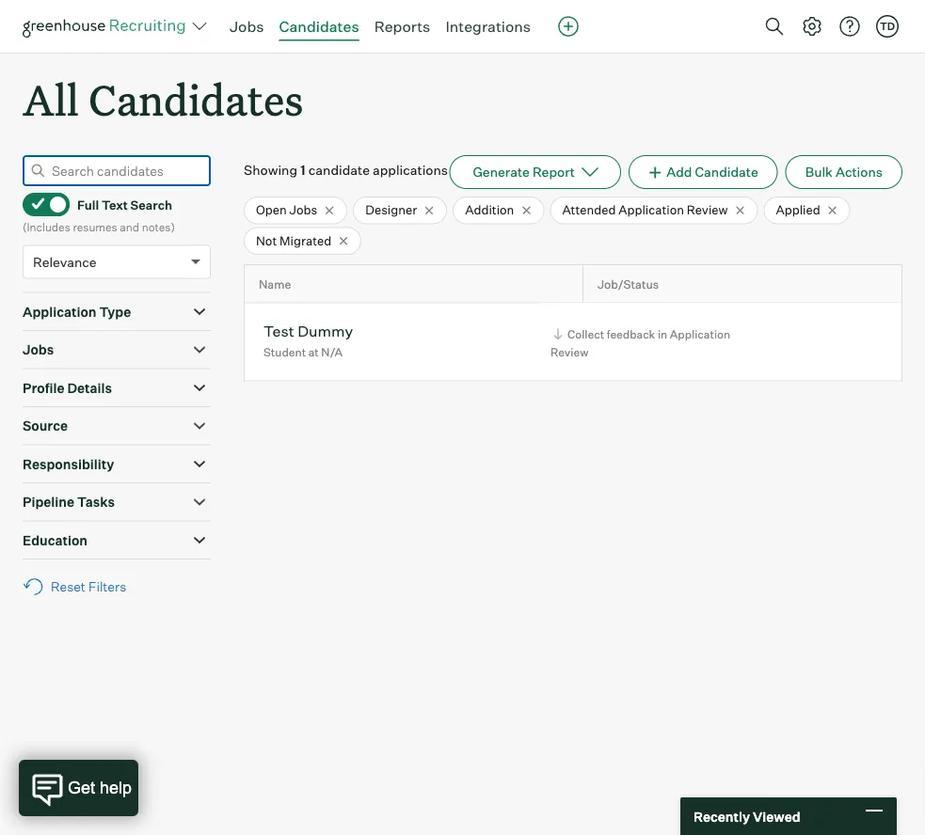 Task type: locate. For each thing, give the bounding box(es) containing it.
full
[[77, 197, 99, 212]]

2 vertical spatial application
[[670, 327, 731, 341]]

td button
[[876, 15, 899, 38]]

application down 'relevance'
[[23, 304, 96, 320]]

profile details
[[23, 380, 112, 396]]

not migrated
[[256, 233, 332, 248]]

application right in on the top right of the page
[[670, 327, 731, 341]]

all
[[23, 72, 79, 127]]

2 vertical spatial jobs
[[23, 342, 54, 358]]

td button
[[873, 11, 903, 41]]

actions
[[836, 164, 883, 180]]

2 horizontal spatial jobs
[[289, 203, 317, 218]]

generate report button
[[449, 155, 621, 189]]

jobs
[[230, 17, 264, 36], [289, 203, 317, 218], [23, 342, 54, 358]]

jobs left candidates link at the top of the page
[[230, 17, 264, 36]]

1 vertical spatial candidates
[[89, 72, 304, 127]]

greenhouse recruiting image
[[23, 15, 192, 38]]

application
[[619, 203, 684, 218], [23, 304, 96, 320], [670, 327, 731, 341]]

all candidates
[[23, 72, 304, 127]]

showing 1 candidate applications
[[244, 162, 448, 179]]

jobs up migrated
[[289, 203, 317, 218]]

1 vertical spatial review
[[551, 346, 589, 360]]

integrations
[[446, 17, 531, 36]]

candidates right the jobs link
[[279, 17, 359, 36]]

open
[[256, 203, 287, 218]]

candidates down the jobs link
[[89, 72, 304, 127]]

migrated
[[280, 233, 332, 248]]

1 horizontal spatial jobs
[[230, 17, 264, 36]]

recently viewed
[[694, 809, 801, 825]]

reset filters
[[51, 579, 126, 596]]

application down add
[[619, 203, 684, 218]]

reports
[[374, 17, 430, 36]]

add candidate link
[[629, 155, 778, 189]]

candidates
[[279, 17, 359, 36], [89, 72, 304, 127]]

addition
[[465, 203, 514, 218]]

job/status
[[598, 277, 659, 291]]

relevance
[[33, 254, 97, 270]]

and
[[120, 220, 139, 234]]

jobs link
[[230, 17, 264, 36]]

review
[[687, 203, 728, 218], [551, 346, 589, 360]]

student
[[264, 346, 306, 360]]

type
[[99, 304, 131, 320]]

resumes
[[73, 220, 117, 234]]

1 vertical spatial jobs
[[289, 203, 317, 218]]

0 vertical spatial jobs
[[230, 17, 264, 36]]

viewed
[[753, 809, 801, 825]]

source
[[23, 418, 68, 435]]

0 horizontal spatial review
[[551, 346, 589, 360]]

review down add candidate link
[[687, 203, 728, 218]]

collect feedback in application review
[[551, 327, 731, 360]]

full text search (includes resumes and notes)
[[23, 197, 175, 234]]

review down collect
[[551, 346, 589, 360]]

application inside 'collect feedback in application review'
[[670, 327, 731, 341]]

(includes
[[23, 220, 70, 234]]

jobs up the profile
[[23, 342, 54, 358]]

search image
[[763, 15, 786, 38]]

0 vertical spatial review
[[687, 203, 728, 218]]



Task type: describe. For each thing, give the bounding box(es) containing it.
open jobs
[[256, 203, 317, 218]]

Search candidates field
[[23, 155, 211, 187]]

name
[[259, 277, 291, 291]]

collect feedback in application review link
[[551, 325, 731, 362]]

reset filters button
[[23, 570, 136, 605]]

recently
[[694, 809, 750, 825]]

reset
[[51, 579, 86, 596]]

relevance option
[[33, 254, 97, 270]]

checkmark image
[[31, 197, 45, 211]]

showing
[[244, 162, 297, 179]]

candidate reports are now available! apply filters and select "view in app" element
[[449, 155, 621, 189]]

not
[[256, 233, 277, 248]]

attended application review
[[562, 203, 728, 218]]

review inside 'collect feedback in application review'
[[551, 346, 589, 360]]

attended
[[562, 203, 616, 218]]

details
[[67, 380, 112, 396]]

add
[[667, 164, 692, 180]]

dummy
[[298, 322, 353, 341]]

add candidate
[[667, 164, 758, 180]]

pipeline tasks
[[23, 494, 115, 511]]

0 vertical spatial application
[[619, 203, 684, 218]]

notes)
[[142, 220, 175, 234]]

applications
[[373, 162, 448, 179]]

test dummy student at n/a
[[264, 322, 353, 360]]

filters
[[88, 579, 126, 596]]

generate
[[473, 164, 530, 180]]

generate report
[[473, 164, 575, 180]]

td
[[880, 20, 895, 32]]

at
[[308, 346, 319, 360]]

candidate
[[695, 164, 758, 180]]

1 vertical spatial application
[[23, 304, 96, 320]]

bulk actions
[[805, 164, 883, 180]]

0 horizontal spatial jobs
[[23, 342, 54, 358]]

tasks
[[77, 494, 115, 511]]

education
[[23, 532, 88, 549]]

n/a
[[321, 346, 343, 360]]

in
[[658, 327, 668, 341]]

1
[[300, 162, 306, 179]]

report
[[533, 164, 575, 180]]

application type
[[23, 304, 131, 320]]

bulk
[[805, 164, 833, 180]]

pipeline
[[23, 494, 74, 511]]

candidates link
[[279, 17, 359, 36]]

profile
[[23, 380, 64, 396]]

designer
[[365, 203, 417, 218]]

1 horizontal spatial review
[[687, 203, 728, 218]]

bulk actions link
[[786, 155, 903, 189]]

test
[[264, 322, 294, 341]]

configure image
[[801, 15, 824, 38]]

search
[[130, 197, 172, 212]]

text
[[102, 197, 128, 212]]

reports link
[[374, 17, 430, 36]]

feedback
[[607, 327, 655, 341]]

responsibility
[[23, 456, 114, 473]]

applied
[[776, 203, 821, 218]]

candidate
[[308, 162, 370, 179]]

test dummy link
[[264, 322, 353, 344]]

0 vertical spatial candidates
[[279, 17, 359, 36]]

integrations link
[[446, 17, 531, 36]]

collect
[[568, 327, 604, 341]]



Task type: vqa. For each thing, say whether or not it's contained in the screenshot.
Configure icon
yes



